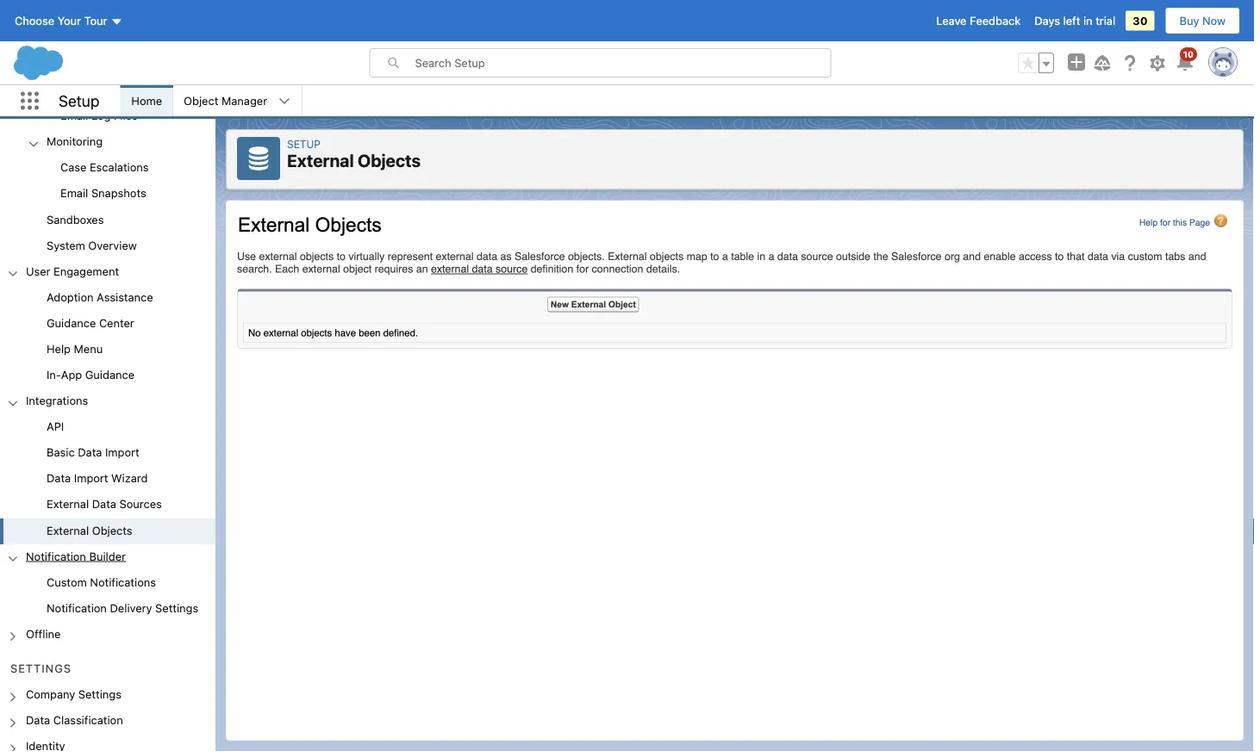 Task type: vqa. For each thing, say whether or not it's contained in the screenshot.
"Einstein" corresponding to Einstein Sales
no



Task type: describe. For each thing, give the bounding box(es) containing it.
leave feedback link
[[936, 14, 1021, 27]]

adoption
[[47, 291, 94, 304]]

overview
[[88, 239, 137, 252]]

notification for notification delivery settings
[[47, 602, 107, 615]]

external for external objects
[[47, 524, 89, 537]]

left
[[1063, 14, 1080, 27]]

user
[[26, 265, 50, 278]]

help
[[47, 343, 71, 356]]

group for notification builder
[[0, 571, 215, 623]]

settings inside "link"
[[78, 689, 121, 702]]

days left in trial
[[1034, 14, 1115, 27]]

guidance inside in-app guidance link
[[85, 369, 135, 382]]

company settings
[[26, 689, 121, 702]]

1 vertical spatial settings
[[10, 663, 72, 676]]

object manager
[[184, 94, 267, 107]]

notification delivery settings
[[47, 602, 198, 615]]

custom notifications
[[47, 576, 156, 589]]

external for external data sources
[[47, 498, 89, 511]]

company settings link
[[26, 689, 121, 704]]

objects inside setup external objects
[[358, 150, 421, 171]]

notification delivery settings link
[[47, 602, 198, 618]]

user engagement link
[[26, 265, 119, 281]]

10
[[1183, 49, 1194, 59]]

sources
[[119, 498, 162, 511]]

in-app guidance link
[[47, 369, 135, 384]]

notification builder
[[26, 550, 126, 563]]

in-app guidance
[[47, 369, 135, 382]]

integrations link
[[26, 395, 88, 410]]

sandboxes link
[[47, 213, 104, 229]]

email log files link
[[60, 109, 138, 125]]

system overview link
[[47, 239, 137, 255]]

in
[[1083, 14, 1093, 27]]

classification
[[53, 714, 123, 727]]

help menu link
[[47, 343, 103, 358]]

trial
[[1096, 14, 1115, 27]]

leave feedback
[[936, 14, 1021, 27]]

external data sources link
[[47, 498, 162, 514]]

external data sources
[[47, 498, 162, 511]]

log
[[91, 109, 111, 122]]

snapshots
[[91, 187, 146, 200]]

data down basic
[[47, 472, 71, 485]]

files
[[114, 109, 138, 122]]

offline
[[26, 628, 61, 641]]

system overview
[[47, 239, 137, 252]]

setup link
[[287, 138, 321, 150]]

adoption assistance link
[[47, 291, 153, 307]]

leave
[[936, 14, 967, 27]]

api
[[47, 421, 64, 433]]

buy
[[1180, 14, 1199, 27]]

assistance
[[97, 291, 153, 304]]

choose your tour button
[[14, 7, 124, 34]]

external objects
[[47, 524, 132, 537]]

group containing email log files
[[0, 0, 215, 260]]

import inside data import wizard link
[[74, 472, 108, 485]]

choose your tour
[[15, 14, 107, 27]]

integrations
[[26, 395, 88, 408]]

feedback
[[970, 14, 1021, 27]]

group for integrations
[[0, 415, 215, 545]]

delivery
[[110, 602, 152, 615]]

api link
[[47, 421, 64, 436]]

email log files
[[60, 109, 138, 122]]

app
[[61, 369, 82, 382]]

basic
[[47, 446, 75, 459]]

guidance center
[[47, 317, 134, 330]]

data classification
[[26, 714, 123, 727]]

group for monitoring
[[0, 156, 215, 208]]

system
[[47, 239, 85, 252]]

notification builder link
[[26, 550, 126, 566]]

group for user engagement
[[0, 286, 215, 389]]

object
[[184, 94, 218, 107]]



Task type: locate. For each thing, give the bounding box(es) containing it.
import down basic data import link
[[74, 472, 108, 485]]

external inside setup external objects
[[287, 150, 354, 171]]

2 vertical spatial external
[[47, 524, 89, 537]]

group containing custom notifications
[[0, 571, 215, 623]]

1 email from the top
[[60, 109, 88, 122]]

1 horizontal spatial setup
[[287, 138, 321, 150]]

notification
[[26, 550, 86, 563], [47, 602, 107, 615]]

home link
[[121, 85, 172, 116]]

1 horizontal spatial settings
[[78, 689, 121, 702]]

integrations tree item
[[0, 389, 215, 545]]

days
[[1034, 14, 1060, 27]]

now
[[1202, 14, 1226, 27]]

manager
[[222, 94, 267, 107]]

custom notifications link
[[47, 576, 156, 592]]

1 vertical spatial external
[[47, 498, 89, 511]]

monitoring
[[47, 135, 103, 148]]

buy now button
[[1165, 7, 1240, 34]]

wizard
[[111, 472, 148, 485]]

import inside basic data import link
[[105, 446, 139, 459]]

external down setup link
[[287, 150, 354, 171]]

guidance down menu
[[85, 369, 135, 382]]

tour
[[84, 14, 107, 27]]

1 vertical spatial objects
[[92, 524, 132, 537]]

engagement
[[53, 265, 119, 278]]

data import wizard
[[47, 472, 148, 485]]

Search Setup text field
[[415, 49, 830, 77]]

guidance center link
[[47, 317, 134, 332]]

settings up company on the bottom left of the page
[[10, 663, 72, 676]]

adoption assistance
[[47, 291, 153, 304]]

company
[[26, 689, 75, 702]]

1 vertical spatial import
[[74, 472, 108, 485]]

email for email log files
[[60, 109, 88, 122]]

10 button
[[1175, 47, 1197, 73]]

notification inside group
[[47, 602, 107, 615]]

0 vertical spatial settings
[[155, 602, 198, 615]]

custom
[[47, 576, 87, 589]]

objects inside external objects link
[[92, 524, 132, 537]]

settings
[[155, 602, 198, 615], [10, 663, 72, 676], [78, 689, 121, 702]]

data up "data import wizard"
[[78, 446, 102, 459]]

email up monitoring
[[60, 109, 88, 122]]

0 horizontal spatial setup
[[59, 92, 99, 110]]

0 vertical spatial setup
[[59, 92, 99, 110]]

settings right delivery
[[155, 602, 198, 615]]

setup for setup
[[59, 92, 99, 110]]

import
[[105, 446, 139, 459], [74, 472, 108, 485]]

2 horizontal spatial settings
[[155, 602, 198, 615]]

email snapshots link
[[60, 187, 146, 203]]

data down data import wizard link
[[92, 498, 116, 511]]

home
[[131, 94, 162, 107]]

email
[[60, 109, 88, 122], [60, 187, 88, 200]]

notifications
[[90, 576, 156, 589]]

1 vertical spatial email
[[60, 187, 88, 200]]

external
[[287, 150, 354, 171], [47, 498, 89, 511], [47, 524, 89, 537]]

data import wizard link
[[47, 472, 148, 488]]

2 email from the top
[[60, 187, 88, 200]]

1 vertical spatial guidance
[[85, 369, 135, 382]]

guidance
[[47, 317, 96, 330], [85, 369, 135, 382]]

notification builder tree item
[[0, 545, 215, 623]]

offline link
[[26, 628, 61, 644]]

0 vertical spatial external
[[287, 150, 354, 171]]

notification for notification builder
[[26, 550, 86, 563]]

user engagement tree item
[[0, 260, 215, 389]]

builder
[[89, 550, 126, 563]]

escalations
[[90, 161, 149, 174]]

0 vertical spatial objects
[[358, 150, 421, 171]]

email snapshots
[[60, 187, 146, 200]]

1 vertical spatial notification
[[47, 602, 107, 615]]

email for email snapshots
[[60, 187, 88, 200]]

monitoring tree item
[[0, 130, 215, 208]]

guidance down adoption
[[47, 317, 96, 330]]

object manager link
[[173, 85, 278, 116]]

basic data import link
[[47, 446, 139, 462]]

setup for setup external objects
[[287, 138, 321, 150]]

1 horizontal spatial objects
[[358, 150, 421, 171]]

external inside tree item
[[47, 524, 89, 537]]

external objects link
[[47, 524, 132, 540]]

your
[[57, 14, 81, 27]]

sandboxes
[[47, 213, 104, 226]]

choose
[[15, 14, 54, 27]]

guidance inside 'guidance center' link
[[47, 317, 96, 330]]

user engagement
[[26, 265, 119, 278]]

external up external objects
[[47, 498, 89, 511]]

case escalations link
[[60, 161, 149, 177]]

in-
[[47, 369, 61, 382]]

setup external objects
[[287, 138, 421, 171]]

data classification link
[[26, 714, 123, 730]]

0 vertical spatial notification
[[26, 550, 86, 563]]

basic data import
[[47, 446, 139, 459]]

case escalations
[[60, 161, 149, 174]]

1 vertical spatial setup
[[287, 138, 321, 150]]

notification down the custom
[[47, 602, 107, 615]]

help menu
[[47, 343, 103, 356]]

group containing adoption assistance
[[0, 286, 215, 389]]

settings inside group
[[155, 602, 198, 615]]

case
[[60, 161, 87, 174]]

group containing case escalations
[[0, 156, 215, 208]]

monitoring link
[[47, 135, 103, 151]]

settings up classification
[[78, 689, 121, 702]]

data
[[78, 446, 102, 459], [47, 472, 71, 485], [92, 498, 116, 511], [26, 714, 50, 727]]

0 vertical spatial email
[[60, 109, 88, 122]]

0 horizontal spatial objects
[[92, 524, 132, 537]]

center
[[99, 317, 134, 330]]

notification up the custom
[[26, 550, 86, 563]]

external up notification builder
[[47, 524, 89, 537]]

email inside monitoring tree item
[[60, 187, 88, 200]]

group
[[0, 0, 215, 260], [1018, 53, 1054, 73], [0, 156, 215, 208], [0, 286, 215, 389], [0, 415, 215, 545], [0, 571, 215, 623]]

email down case
[[60, 187, 88, 200]]

0 vertical spatial import
[[105, 446, 139, 459]]

external objects tree item
[[0, 519, 215, 545]]

2 vertical spatial settings
[[78, 689, 121, 702]]

import up wizard
[[105, 446, 139, 459]]

0 horizontal spatial settings
[[10, 663, 72, 676]]

data down company on the bottom left of the page
[[26, 714, 50, 727]]

menu
[[74, 343, 103, 356]]

buy now
[[1180, 14, 1226, 27]]

30
[[1133, 14, 1148, 27]]

0 vertical spatial guidance
[[47, 317, 96, 330]]

setup inside setup external objects
[[287, 138, 321, 150]]

group containing api
[[0, 415, 215, 545]]



